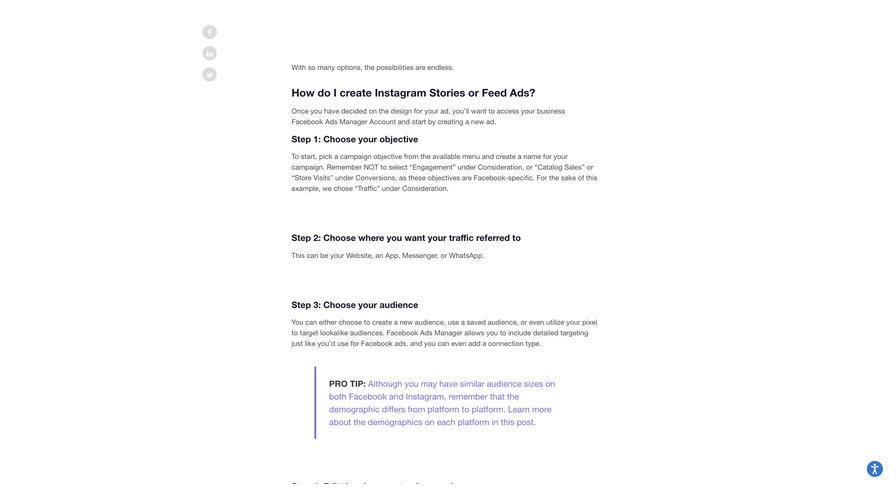 Task type: locate. For each thing, give the bounding box(es) containing it.
specific.
[[508, 174, 535, 182]]

your up targeting
[[566, 318, 580, 326]]

0 horizontal spatial want
[[405, 233, 425, 243]]

your up by
[[424, 107, 438, 115]]

learn
[[508, 405, 530, 415]]

ads
[[325, 118, 337, 126], [420, 329, 432, 337]]

0 vertical spatial platform
[[428, 405, 459, 415]]

can for this
[[307, 251, 318, 260]]

audience
[[380, 300, 418, 310], [487, 379, 522, 389]]

this right of
[[586, 174, 597, 182]]

to up just
[[292, 329, 298, 337]]

0 horizontal spatial audience,
[[415, 318, 446, 326]]

you up the app,
[[387, 233, 402, 243]]

1 horizontal spatial under
[[382, 185, 400, 193]]

on up account
[[369, 107, 377, 115]]

step left 1:
[[292, 134, 311, 144]]

for inside to start, pick a campaign objective from the available menu and create a name for your campaign. remember not to select "engagement" under consideration, or "catalog sales" or "store visits" under conversions, as these objectives are facebook-specific. for the sake of this example, we chose "traffic" under consideration.
[[543, 153, 552, 161]]

even up detailed
[[529, 318, 544, 326]]

you
[[310, 107, 322, 115], [387, 233, 402, 243], [486, 329, 498, 337], [424, 340, 436, 348], [405, 379, 419, 389]]

1 vertical spatial choose
[[323, 233, 356, 243]]

2 step from the top
[[292, 233, 311, 243]]

1 horizontal spatial create
[[372, 318, 392, 326]]

platform.
[[472, 405, 506, 415]]

want up the ad. on the right of the page
[[471, 107, 486, 115]]

1 vertical spatial this
[[501, 417, 514, 427]]

to down remember
[[462, 405, 469, 415]]

facebook down audiences.
[[361, 340, 393, 348]]

your inside to start, pick a campaign objective from the available menu and create a name for your campaign. remember not to select "engagement" under consideration, or "catalog sales" or "store visits" under conversions, as these objectives are facebook-specific. for the sake of this example, we chose "traffic" under consideration.
[[554, 153, 568, 161]]

this can be your website, an app, messenger, or whatsapp.
[[292, 251, 484, 260]]

campaign
[[340, 153, 371, 161]]

your inside you can either choose to create a new audience, use a saved audience, or even utilize your pixel to target lookalike audiences. facebook ads manager allows you to include detailed targeting just like you'd use for facebook ads, and you can even add a connection type.
[[566, 318, 580, 326]]

create up audiences.
[[372, 318, 392, 326]]

choose
[[323, 134, 356, 144], [323, 233, 356, 243], [323, 300, 356, 310]]

to up connection
[[500, 329, 506, 337]]

2 vertical spatial for
[[351, 340, 359, 348]]

the up account
[[379, 107, 389, 115]]

for up "catalog
[[543, 153, 552, 161]]

have down i
[[324, 107, 339, 115]]

0 vertical spatial from
[[404, 153, 419, 161]]

can left add
[[438, 340, 449, 348]]

2 choose from the top
[[323, 233, 356, 243]]

2 vertical spatial choose
[[323, 300, 356, 310]]

0 vertical spatial ads
[[325, 118, 337, 126]]

for
[[537, 174, 547, 182]]

be
[[320, 251, 328, 260]]

0 vertical spatial create
[[340, 86, 372, 99]]

1 horizontal spatial want
[[471, 107, 486, 115]]

can up target
[[305, 318, 317, 326]]

0 horizontal spatial this
[[501, 417, 514, 427]]

you up connection
[[486, 329, 498, 337]]

you right the ads,
[[424, 340, 436, 348]]

1 choose from the top
[[323, 134, 356, 144]]

0 vertical spatial this
[[586, 174, 597, 182]]

0 vertical spatial want
[[471, 107, 486, 115]]

about
[[329, 417, 351, 427]]

0 horizontal spatial audience
[[380, 300, 418, 310]]

3:
[[313, 300, 321, 310]]

new
[[471, 118, 484, 126], [400, 318, 413, 326]]

and up differs
[[389, 392, 404, 402]]

even left add
[[451, 340, 466, 348]]

3 choose from the top
[[323, 300, 356, 310]]

0 horizontal spatial are
[[416, 63, 425, 71]]

facebook
[[292, 118, 323, 126], [386, 329, 418, 337], [361, 340, 393, 348], [349, 392, 387, 402]]

are down menu
[[462, 174, 472, 182]]

2 vertical spatial under
[[382, 185, 400, 193]]

objective down account
[[380, 134, 418, 144]]

facebook inside once you have decided on the design for your ad, you'll want to access your business facebook ads manager account and start by creating a new ad.
[[292, 118, 323, 126]]

facebook-
[[474, 174, 508, 182]]

new up the ads,
[[400, 318, 413, 326]]

your up "catalog
[[554, 153, 568, 161]]

a left name
[[518, 153, 521, 161]]

on left each
[[425, 417, 434, 427]]

audience inside although you may have similar audience sizes on both facebook and instagram, remember that the demographic differs from platform to platform. learn more about the demographics on each platform
[[487, 379, 522, 389]]

create up decided
[[340, 86, 372, 99]]

under down remember
[[335, 174, 354, 182]]

choose up choose
[[323, 300, 356, 310]]

0 vertical spatial audience
[[380, 300, 418, 310]]

we
[[322, 185, 332, 193]]

ads,
[[395, 340, 408, 348]]

1:
[[313, 134, 321, 144]]

the right options,
[[364, 63, 374, 71]]

and down design
[[398, 118, 410, 126]]

a left saved
[[461, 318, 465, 326]]

manager
[[339, 118, 367, 126], [434, 329, 462, 337]]

can for you
[[305, 318, 317, 326]]

the down demographic
[[353, 417, 365, 427]]

1 horizontal spatial manager
[[434, 329, 462, 337]]

audience,
[[415, 318, 446, 326], [488, 318, 519, 326]]

1 vertical spatial ads
[[420, 329, 432, 337]]

1 step from the top
[[292, 134, 311, 144]]

0 vertical spatial choose
[[323, 134, 356, 144]]

to right not
[[380, 163, 387, 171]]

ad,
[[440, 107, 450, 115]]

0 horizontal spatial create
[[340, 86, 372, 99]]

0 vertical spatial new
[[471, 118, 484, 126]]

0 horizontal spatial new
[[400, 318, 413, 326]]

the up the learn
[[507, 392, 519, 402]]

step left the 2:
[[292, 233, 311, 243]]

manager inside once you have decided on the design for your ad, you'll want to access your business facebook ads manager account and start by creating a new ad.
[[339, 118, 367, 126]]

0 horizontal spatial for
[[351, 340, 359, 348]]

create up consideration,
[[496, 153, 516, 161]]

want
[[471, 107, 486, 115], [405, 233, 425, 243]]

choose for 2:
[[323, 233, 356, 243]]

or inside you can either choose to create a new audience, use a saved audience, or even utilize your pixel to target lookalike audiences. facebook ads manager allows you to include detailed targeting just like you'd use for facebook ads, and you can even add a connection type.
[[521, 318, 527, 326]]

from
[[404, 153, 419, 161], [408, 405, 425, 415]]

your right be
[[330, 251, 344, 260]]

for inside you can either choose to create a new audience, use a saved audience, or even utilize your pixel to target lookalike audiences. facebook ads manager allows you to include detailed targeting just like you'd use for facebook ads, and you can even add a connection type.
[[351, 340, 359, 348]]

can left be
[[307, 251, 318, 260]]

a inside once you have decided on the design for your ad, you'll want to access your business facebook ads manager account and start by creating a new ad.
[[465, 118, 469, 126]]

lookalike
[[320, 329, 348, 337]]

have right may
[[439, 379, 458, 389]]

from up select
[[404, 153, 419, 161]]

0 vertical spatial can
[[307, 251, 318, 260]]

0 horizontal spatial have
[[324, 107, 339, 115]]

1 horizontal spatial even
[[529, 318, 544, 326]]

manager inside you can either choose to create a new audience, use a saved audience, or even utilize your pixel to target lookalike audiences. facebook ads manager allows you to include detailed targeting just like you'd use for facebook ads, and you can even add a connection type.
[[434, 329, 462, 337]]

remember
[[327, 163, 362, 171]]

or left the feed
[[468, 86, 479, 99]]

select
[[389, 163, 408, 171]]

new left the ad. on the right of the page
[[471, 118, 484, 126]]

include
[[508, 329, 531, 337]]

1 vertical spatial new
[[400, 318, 413, 326]]

to up the ad. on the right of the page
[[488, 107, 495, 115]]

from down instagram,
[[408, 405, 425, 415]]

facebook down tip:
[[349, 392, 387, 402]]

2 horizontal spatial for
[[543, 153, 552, 161]]

have inside although you may have similar audience sizes on both facebook and instagram, remember that the demographic differs from platform to platform. learn more about the demographics on each platform
[[439, 379, 458, 389]]

1 horizontal spatial audience
[[487, 379, 522, 389]]

remember
[[449, 392, 488, 402]]

saved
[[467, 318, 486, 326]]

choose up pick
[[323, 134, 356, 144]]

use left saved
[[448, 318, 459, 326]]

name
[[523, 153, 541, 161]]

both
[[329, 392, 347, 402]]

start
[[412, 118, 426, 126]]

endless.
[[427, 63, 454, 71]]

"catalog
[[535, 163, 562, 171]]

want up "messenger,"
[[405, 233, 425, 243]]

choose right the 2:
[[323, 233, 356, 243]]

0 vertical spatial on
[[369, 107, 377, 115]]

ads inside once you have decided on the design for your ad, you'll want to access your business facebook ads manager account and start by creating a new ad.
[[325, 118, 337, 126]]

1 vertical spatial on
[[545, 379, 555, 389]]

0 horizontal spatial even
[[451, 340, 466, 348]]

or up include
[[521, 318, 527, 326]]

2 horizontal spatial on
[[545, 379, 555, 389]]

a down you'll
[[465, 118, 469, 126]]

1 vertical spatial for
[[543, 153, 552, 161]]

with
[[292, 63, 306, 71]]

even
[[529, 318, 544, 326], [451, 340, 466, 348]]

to
[[488, 107, 495, 115], [380, 163, 387, 171], [512, 233, 521, 243], [364, 318, 370, 326], [292, 329, 298, 337], [500, 329, 506, 337], [462, 405, 469, 415]]

1 vertical spatial have
[[439, 379, 458, 389]]

the
[[364, 63, 374, 71], [379, 107, 389, 115], [421, 153, 431, 161], [549, 174, 559, 182], [507, 392, 519, 402], [353, 417, 365, 427]]

manager left allows
[[434, 329, 462, 337]]

tip:
[[350, 379, 366, 389]]

platform up each
[[428, 405, 459, 415]]

an
[[375, 251, 383, 260]]

1 vertical spatial audience
[[487, 379, 522, 389]]

detailed
[[533, 329, 558, 337]]

you left may
[[405, 379, 419, 389]]

or
[[468, 86, 479, 99], [526, 163, 533, 171], [587, 163, 593, 171], [441, 251, 447, 260], [521, 318, 527, 326]]

and inside although you may have similar audience sizes on both facebook and instagram, remember that the demographic differs from platform to platform. learn more about the demographics on each platform
[[389, 392, 404, 402]]

for up start
[[414, 107, 423, 115]]

have
[[324, 107, 339, 115], [439, 379, 458, 389]]

1 horizontal spatial new
[[471, 118, 484, 126]]

that
[[490, 392, 505, 402]]

add
[[468, 340, 481, 348]]

and right menu
[[482, 153, 494, 161]]

step for step 3: choose your audience
[[292, 300, 311, 310]]

0 horizontal spatial on
[[369, 107, 377, 115]]

1 audience, from the left
[[415, 318, 446, 326]]

1 horizontal spatial have
[[439, 379, 458, 389]]

1 horizontal spatial this
[[586, 174, 597, 182]]

choose
[[339, 318, 362, 326]]

1 horizontal spatial for
[[414, 107, 423, 115]]

this
[[292, 251, 305, 260]]

0 horizontal spatial ads
[[325, 118, 337, 126]]

to
[[292, 153, 299, 161]]

you'd
[[317, 340, 335, 348]]

you right once at the top left
[[310, 107, 322, 115]]

3 step from the top
[[292, 300, 311, 310]]

1 vertical spatial create
[[496, 153, 516, 161]]

manager down decided
[[339, 118, 367, 126]]

facebook image
[[208, 29, 212, 36]]

objective
[[380, 134, 418, 144], [373, 153, 402, 161]]

this right in
[[501, 417, 514, 427]]

stories
[[429, 86, 465, 99]]

2 horizontal spatial create
[[496, 153, 516, 161]]

in
[[492, 417, 498, 427]]

on right the sizes
[[545, 379, 555, 389]]

2 vertical spatial on
[[425, 417, 434, 427]]

use down lookalike
[[337, 340, 349, 348]]

0 vertical spatial have
[[324, 107, 339, 115]]

step for step 1: choose your objective
[[292, 134, 311, 144]]

1 horizontal spatial are
[[462, 174, 472, 182]]

are left endless.
[[416, 63, 425, 71]]

a up the ads,
[[394, 318, 398, 326]]

decided
[[341, 107, 367, 115]]

0 vertical spatial step
[[292, 134, 311, 144]]

under down as
[[382, 185, 400, 193]]

under down menu
[[458, 163, 476, 171]]

step left 3:
[[292, 300, 311, 310]]

example,
[[292, 185, 320, 193]]

and right the ads,
[[410, 340, 422, 348]]

2 vertical spatial step
[[292, 300, 311, 310]]

0 vertical spatial for
[[414, 107, 423, 115]]

for down audiences.
[[351, 340, 359, 348]]

1 horizontal spatial audience,
[[488, 318, 519, 326]]

consideration.
[[402, 185, 449, 193]]

2 vertical spatial create
[[372, 318, 392, 326]]

1 horizontal spatial ads
[[420, 329, 432, 337]]

platform down platform. on the right bottom of the page
[[458, 417, 489, 427]]

ad.
[[486, 118, 496, 126]]

1 vertical spatial from
[[408, 405, 425, 415]]

0 vertical spatial manager
[[339, 118, 367, 126]]

0 horizontal spatial manager
[[339, 118, 367, 126]]

objective inside to start, pick a campaign objective from the available menu and create a name for your campaign. remember not to select "engagement" under consideration, or "catalog sales" or "store visits" under conversions, as these objectives are facebook-specific. for the sake of this example, we chose "traffic" under consideration.
[[373, 153, 402, 161]]

1 vertical spatial are
[[462, 174, 472, 182]]

0 vertical spatial use
[[448, 318, 459, 326]]

1 vertical spatial step
[[292, 233, 311, 243]]

targeting
[[560, 329, 588, 337]]

utilize
[[546, 318, 564, 326]]

create
[[340, 86, 372, 99], [496, 153, 516, 161], [372, 318, 392, 326]]

1 vertical spatial under
[[335, 174, 354, 182]]

1 horizontal spatial use
[[448, 318, 459, 326]]

1 vertical spatial can
[[305, 318, 317, 326]]

these
[[408, 174, 426, 182]]

objective up select
[[373, 153, 402, 161]]

0 horizontal spatial use
[[337, 340, 349, 348]]

1 vertical spatial manager
[[434, 329, 462, 337]]

1 vertical spatial objective
[[373, 153, 402, 161]]

from inside although you may have similar audience sizes on both facebook and instagram, remember that the demographic differs from platform to platform. learn more about the demographics on each platform
[[408, 405, 425, 415]]

0 vertical spatial under
[[458, 163, 476, 171]]

facebook down once at the top left
[[292, 118, 323, 126]]

although you may have similar audience sizes on both facebook and instagram, remember that the demographic differs from platform to platform. learn more about the demographics on each platform
[[329, 379, 555, 427]]



Task type: vqa. For each thing, say whether or not it's contained in the screenshot.
chosen
no



Task type: describe. For each thing, give the bounding box(es) containing it.
facebook up the ads,
[[386, 329, 418, 337]]

more
[[532, 405, 552, 415]]

app,
[[385, 251, 400, 260]]

in this post .
[[492, 417, 536, 427]]

facebook inside although you may have similar audience sizes on both facebook and instagram, remember that the demographic differs from platform to platform. learn more about the demographics on each platform
[[349, 392, 387, 402]]

to inside once you have decided on the design for your ad, you'll want to access your business facebook ads manager account and start by creating a new ad.
[[488, 107, 495, 115]]

pick
[[319, 153, 332, 161]]

post
[[517, 417, 534, 427]]

choose for 1:
[[323, 134, 356, 144]]

your down ads?
[[521, 107, 535, 115]]

to right referred
[[512, 233, 521, 243]]

have inside once you have decided on the design for your ad, you'll want to access your business facebook ads manager account and start by creating a new ad.
[[324, 107, 339, 115]]

a right add
[[483, 340, 486, 348]]

sake
[[561, 174, 576, 182]]

to start, pick a campaign objective from the available menu and create a name for your campaign. remember not to select "engagement" under consideration, or "catalog sales" or "store visits" under conversions, as these objectives are facebook-specific. for the sake of this example, we chose "traffic" under consideration.
[[292, 153, 597, 193]]

either
[[319, 318, 337, 326]]

website,
[[346, 251, 374, 260]]

on inside once you have decided on the design for your ad, you'll want to access your business facebook ads manager account and start by creating a new ad.
[[369, 107, 377, 115]]

so
[[308, 63, 315, 71]]

many
[[317, 63, 335, 71]]

referred
[[476, 233, 510, 243]]

campaign.
[[292, 163, 325, 171]]

linkedin image
[[207, 50, 213, 58]]

not
[[364, 163, 378, 171]]

how do i create instagram stories or feed ads?
[[292, 86, 535, 99]]

the down "catalog
[[549, 174, 559, 182]]

i
[[334, 86, 337, 99]]

of
[[578, 174, 584, 182]]

to inside although you may have similar audience sizes on both facebook and instagram, remember that the demographic differs from platform to platform. learn more about the demographics on each platform
[[462, 405, 469, 415]]

choose for 3:
[[323, 300, 356, 310]]

access
[[497, 107, 519, 115]]

0 vertical spatial even
[[529, 318, 544, 326]]

you inside although you may have similar audience sizes on both facebook and instagram, remember that the demographic differs from platform to platform. learn more about the demographics on each platform
[[405, 379, 419, 389]]

ads?
[[510, 86, 535, 99]]

conversions,
[[355, 174, 397, 182]]

new inside once you have decided on the design for your ad, you'll want to access your business facebook ads manager account and start by creating a new ad.
[[471, 118, 484, 126]]

step for step 2: choose where you want your traffic referred to
[[292, 233, 311, 243]]

0 vertical spatial objective
[[380, 134, 418, 144]]

as
[[399, 174, 406, 182]]

"traffic"
[[355, 185, 380, 193]]

"store
[[292, 174, 312, 182]]

and inside once you have decided on the design for your ad, you'll want to access your business facebook ads manager account and start by creating a new ad.
[[398, 118, 410, 126]]

similar
[[460, 379, 485, 389]]

are inside to start, pick a campaign objective from the available menu and create a name for your campaign. remember not to select "engagement" under consideration, or "catalog sales" or "store visits" under conversions, as these objectives are facebook-specific. for the sake of this example, we chose "traffic" under consideration.
[[462, 174, 472, 182]]

2 audience, from the left
[[488, 318, 519, 326]]

sizes
[[524, 379, 543, 389]]

1 vertical spatial platform
[[458, 417, 489, 427]]

step 3: choose your audience
[[292, 300, 418, 310]]

you
[[292, 318, 303, 326]]

business
[[537, 107, 565, 115]]

step 1: choose your objective
[[292, 134, 418, 144]]

your up "messenger,"
[[428, 233, 447, 243]]

target
[[300, 329, 318, 337]]

twitter image
[[206, 72, 213, 79]]

visits"
[[314, 174, 333, 182]]

by
[[428, 118, 436, 126]]

how
[[292, 86, 315, 99]]

new inside you can either choose to create a new audience, use a saved audience, or even utilize your pixel to target lookalike audiences. facebook ads manager allows you to include detailed targeting just like you'd use for facebook ads, and you can even add a connection type.
[[400, 318, 413, 326]]

creating
[[438, 118, 463, 126]]

"engagement"
[[409, 163, 456, 171]]

0 horizontal spatial under
[[335, 174, 354, 182]]

or left whatsapp.
[[441, 251, 447, 260]]

sales"
[[564, 163, 585, 171]]

or down name
[[526, 163, 533, 171]]

whatsapp.
[[449, 251, 484, 260]]

where
[[358, 233, 384, 243]]

create inside to start, pick a campaign objective from the available menu and create a name for your campaign. remember not to select "engagement" under consideration, or "catalog sales" or "store visits" under conversions, as these objectives are facebook-specific. for the sake of this example, we chose "traffic" under consideration.
[[496, 153, 516, 161]]

in this post link
[[492, 417, 534, 427]]

open accessibe: accessibility options, statement and help image
[[871, 464, 879, 475]]

step 2: choose where you want your traffic referred to
[[292, 233, 526, 243]]

connection
[[488, 340, 524, 348]]

you can either choose to create a new audience, use a saved audience, or even utilize your pixel to target lookalike audiences. facebook ads manager allows you to include detailed targeting just like you'd use for facebook ads, and you can even add a connection type.
[[292, 318, 597, 348]]

account
[[369, 118, 396, 126]]

this inside to start, pick a campaign objective from the available menu and create a name for your campaign. remember not to select "engagement" under consideration, or "catalog sales" or "store visits" under conversions, as these objectives are facebook-specific. for the sake of this example, we chose "traffic" under consideration.
[[586, 174, 597, 182]]

1 vertical spatial want
[[405, 233, 425, 243]]

2 vertical spatial can
[[438, 340, 449, 348]]

start,
[[301, 153, 317, 161]]

the up "engagement"
[[421, 153, 431, 161]]

chose
[[334, 185, 353, 193]]

demographics
[[368, 417, 422, 427]]

possibilities
[[376, 63, 414, 71]]

for inside once you have decided on the design for your ad, you'll want to access your business facebook ads manager account and start by creating a new ad.
[[414, 107, 423, 115]]

consideration,
[[478, 163, 524, 171]]

to inside to start, pick a campaign objective from the available menu and create a name for your campaign. remember not to select "engagement" under consideration, or "catalog sales" or "store visits" under conversions, as these objectives are facebook-specific. for the sake of this example, we chose "traffic" under consideration.
[[380, 163, 387, 171]]

design
[[391, 107, 412, 115]]

allows
[[464, 329, 484, 337]]

2 horizontal spatial under
[[458, 163, 476, 171]]

audiences.
[[350, 329, 385, 337]]

instagram,
[[406, 392, 446, 402]]

.
[[534, 417, 536, 427]]

1 vertical spatial use
[[337, 340, 349, 348]]

0 vertical spatial are
[[416, 63, 425, 71]]

traffic
[[449, 233, 474, 243]]

and inside you can either choose to create a new audience, use a saved audience, or even utilize your pixel to target lookalike audiences. facebook ads manager allows you to include detailed targeting just like you'd use for facebook ads, and you can even add a connection type.
[[410, 340, 422, 348]]

ads inside you can either choose to create a new audience, use a saved audience, or even utilize your pixel to target lookalike audiences. facebook ads manager allows you to include detailed targeting just like you'd use for facebook ads, and you can even add a connection type.
[[420, 329, 432, 337]]

you inside once you have decided on the design for your ad, you'll want to access your business facebook ads manager account and start by creating a new ad.
[[310, 107, 322, 115]]

messenger,
[[402, 251, 439, 260]]

and inside to start, pick a campaign objective from the available menu and create a name for your campaign. remember not to select "engagement" under consideration, or "catalog sales" or "store visits" under conversions, as these objectives are facebook-specific. for the sake of this example, we chose "traffic" under consideration.
[[482, 153, 494, 161]]

or right sales"
[[587, 163, 593, 171]]

a right pick
[[334, 153, 338, 161]]

from inside to start, pick a campaign objective from the available menu and create a name for your campaign. remember not to select "engagement" under consideration, or "catalog sales" or "store visits" under conversions, as these objectives are facebook-specific. for the sake of this example, we chose "traffic" under consideration.
[[404, 153, 419, 161]]

your up campaign
[[358, 134, 377, 144]]

type.
[[526, 340, 541, 348]]

do
[[318, 86, 331, 99]]

available
[[433, 153, 460, 161]]

may
[[421, 379, 437, 389]]

options,
[[337, 63, 362, 71]]

although
[[368, 379, 402, 389]]

with so many options, the possibilities are endless.
[[292, 63, 454, 71]]

just
[[292, 340, 303, 348]]

want inside once you have decided on the design for your ad, you'll want to access your business facebook ads manager account and start by creating a new ad.
[[471, 107, 486, 115]]

demographic
[[329, 405, 380, 415]]

pro
[[329, 379, 348, 389]]

to up audiences.
[[364, 318, 370, 326]]

the inside once you have decided on the design for your ad, you'll want to access your business facebook ads manager account and start by creating a new ad.
[[379, 107, 389, 115]]

your up choose
[[358, 300, 377, 310]]

differs
[[382, 405, 405, 415]]

create inside you can either choose to create a new audience, use a saved audience, or even utilize your pixel to target lookalike audiences. facebook ads manager allows you to include detailed targeting just like you'd use for facebook ads, and you can even add a connection type.
[[372, 318, 392, 326]]

pixel
[[582, 318, 597, 326]]

1 vertical spatial even
[[451, 340, 466, 348]]

you'll
[[452, 107, 469, 115]]

each
[[437, 417, 455, 427]]

1 horizontal spatial on
[[425, 417, 434, 427]]



